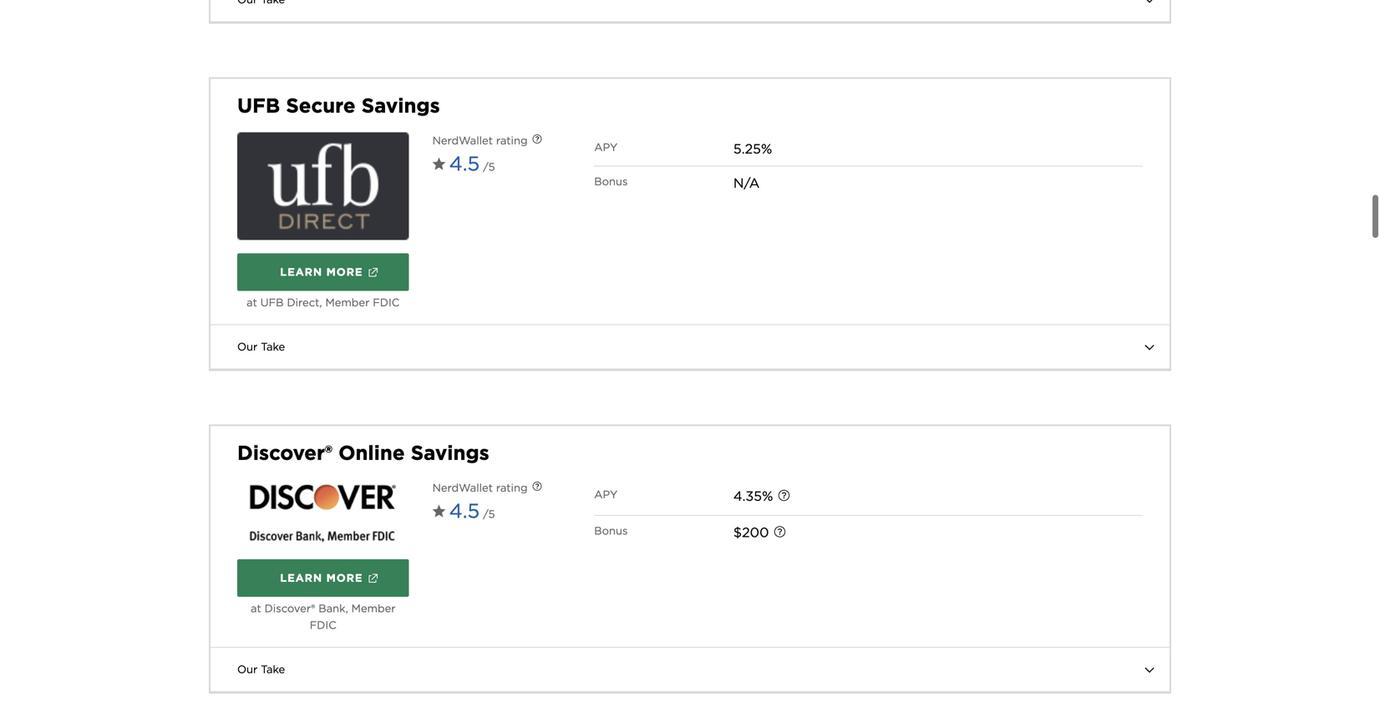 Task type: locate. For each thing, give the bounding box(es) containing it.
0 vertical spatial bonus
[[594, 175, 628, 188]]

secure
[[286, 94, 356, 118]]

learn more link
[[237, 254, 409, 291], [237, 560, 409, 597]]

1 vertical spatial our take
[[237, 663, 285, 676]]

1 vertical spatial at
[[251, 602, 261, 615]]

1 vertical spatial fdic
[[310, 619, 337, 632]]

ufb
[[237, 94, 280, 118], [261, 296, 284, 309]]

2 rated 4.5 out of 5 element from the top
[[449, 497, 495, 534]]

2 bonus from the top
[[594, 525, 628, 538]]

2 our from the top
[[237, 663, 258, 676]]

nerdwallet for ufb secure savings
[[433, 134, 493, 147]]

2 rating from the top
[[496, 482, 528, 495]]

1 vertical spatial member
[[352, 602, 396, 615]]

1 vertical spatial rated 4.5 out of 5 element
[[449, 497, 495, 534]]

how is this rating determined? image
[[519, 122, 556, 159]]

learn more up at ufb direct, member fdic
[[280, 266, 363, 279]]

4.35
[[734, 489, 762, 505]]

1 /5 from the top
[[483, 160, 495, 173]]

ufb secure savings
[[237, 94, 440, 118]]

4.5 /5 for ufb secure savings
[[449, 152, 495, 176]]

nerdwallet left how is this rating determined? icon
[[433, 134, 493, 147]]

learn more for online
[[280, 572, 363, 585]]

take down at ufb direct, member fdic
[[261, 341, 285, 354]]

savings inside ufb secure savings link
[[362, 94, 440, 118]]

our take for ufb
[[237, 341, 285, 354]]

1 learn more from the top
[[280, 266, 363, 279]]

savings right the secure
[[362, 94, 440, 118]]

nerdwallet left how is this rating determined? image
[[433, 482, 493, 495]]

0 vertical spatial nerdwallet rating
[[433, 134, 528, 147]]

member
[[325, 296, 370, 309], [352, 602, 396, 615]]

1 vertical spatial 4.5 /5
[[449, 499, 495, 524]]

learn
[[280, 266, 323, 279], [280, 572, 323, 585]]

learn up direct,
[[280, 266, 323, 279]]

1 vertical spatial take
[[261, 663, 285, 676]]

discover® left 'bank,'
[[265, 602, 315, 615]]

more information about apy image
[[766, 480, 803, 516]]

discover® up discover® online savings image
[[237, 441, 332, 466]]

2 take from the top
[[261, 663, 285, 676]]

2 learn from the top
[[280, 572, 323, 585]]

fdic for secure
[[373, 296, 400, 309]]

apy
[[594, 141, 618, 154], [594, 489, 618, 502]]

0 vertical spatial our take button
[[211, 326, 1170, 369]]

our take button
[[211, 326, 1170, 369], [211, 648, 1170, 692]]

0 vertical spatial take
[[261, 341, 285, 354]]

ufb secure savings image
[[237, 132, 409, 240]]

rated 4.5 out of 5 element left how is this rating determined? icon
[[449, 149, 495, 186]]

1 apy from the top
[[594, 141, 618, 154]]

at discover® bank, member fdic
[[251, 602, 396, 632]]

apy for discover® online savings
[[594, 489, 618, 502]]

2 4.5 from the top
[[449, 499, 480, 524]]

0 vertical spatial learn more link
[[237, 254, 409, 291]]

member right 'bank,'
[[352, 602, 396, 615]]

2 more from the top
[[326, 572, 363, 585]]

1 vertical spatial 4.5
[[449, 499, 480, 524]]

more up at ufb direct, member fdic
[[326, 266, 363, 279]]

0 vertical spatial more
[[326, 266, 363, 279]]

4.5 /5 left how is this rating determined? icon
[[449, 152, 495, 176]]

1 bonus from the top
[[594, 175, 628, 188]]

0 vertical spatial 4.5 /5
[[449, 152, 495, 176]]

learn for ufb
[[280, 266, 323, 279]]

n/a
[[734, 175, 760, 191]]

0 vertical spatial savings
[[362, 94, 440, 118]]

fdic right direct,
[[373, 296, 400, 309]]

take down 'at discover® bank, member fdic'
[[261, 663, 285, 676]]

more for online
[[326, 572, 363, 585]]

0 vertical spatial our
[[237, 341, 258, 354]]

bonus for ufb secure savings
[[594, 175, 628, 188]]

1 vertical spatial apy
[[594, 489, 618, 502]]

apy right how is this rating determined? icon
[[594, 141, 618, 154]]

rated 4.5 out of 5 element left how is this rating determined? image
[[449, 497, 495, 534]]

0 vertical spatial apy
[[594, 141, 618, 154]]

0 vertical spatial /5
[[483, 160, 495, 173]]

1 vertical spatial rating
[[496, 482, 528, 495]]

fdic for online
[[310, 619, 337, 632]]

1 learn from the top
[[280, 266, 323, 279]]

member for online
[[352, 602, 396, 615]]

2 4.5 /5 from the top
[[449, 499, 495, 524]]

1 nerdwallet from the top
[[433, 134, 493, 147]]

1 vertical spatial bonus
[[594, 525, 628, 538]]

4.5 /5
[[449, 152, 495, 176], [449, 499, 495, 524]]

1 vertical spatial discover®
[[265, 602, 315, 615]]

1 our from the top
[[237, 341, 258, 354]]

1 vertical spatial learn
[[280, 572, 323, 585]]

1 vertical spatial nerdwallet
[[433, 482, 493, 495]]

0 vertical spatial rated 4.5 out of 5 element
[[449, 149, 495, 186]]

4.5 left how is this rating determined? image
[[449, 499, 480, 524]]

bonus
[[594, 175, 628, 188], [594, 525, 628, 538]]

fdic inside 'at discover® bank, member fdic'
[[310, 619, 337, 632]]

member right direct,
[[325, 296, 370, 309]]

1 4.5 from the top
[[449, 152, 480, 176]]

ufb secure savings link
[[237, 92, 440, 119]]

at left 'bank,'
[[251, 602, 261, 615]]

rating
[[496, 134, 528, 147], [496, 482, 528, 495]]

1 vertical spatial /5
[[483, 508, 495, 521]]

0 vertical spatial 4.5
[[449, 152, 480, 176]]

2 nerdwallet rating from the top
[[433, 482, 528, 495]]

discover® online savings link
[[237, 440, 489, 467]]

1 vertical spatial learn more link
[[237, 560, 409, 597]]

1 nerdwallet rating from the top
[[433, 134, 528, 147]]

2 learn more from the top
[[280, 572, 363, 585]]

4.5 /5 left how is this rating determined? image
[[449, 499, 495, 524]]

1 vertical spatial more
[[326, 572, 363, 585]]

at inside 'at discover® bank, member fdic'
[[251, 602, 261, 615]]

more up 'bank,'
[[326, 572, 363, 585]]

4.5
[[449, 152, 480, 176], [449, 499, 480, 524]]

at left direct,
[[247, 296, 257, 309]]

apy right how is this rating determined? image
[[594, 489, 618, 502]]

1 horizontal spatial fdic
[[373, 296, 400, 309]]

1 rating from the top
[[496, 134, 528, 147]]

1 vertical spatial learn more
[[280, 572, 363, 585]]

learn for discover®
[[280, 572, 323, 585]]

ufb left the secure
[[237, 94, 280, 118]]

ufb left direct,
[[261, 296, 284, 309]]

nerdwallet rating
[[433, 134, 528, 147], [433, 482, 528, 495]]

1 vertical spatial our
[[237, 663, 258, 676]]

2 our take from the top
[[237, 663, 285, 676]]

2 apy from the top
[[594, 489, 618, 502]]

/5 for discover® online savings
[[483, 508, 495, 521]]

at
[[247, 296, 257, 309], [251, 602, 261, 615]]

1 learn more link from the top
[[237, 254, 409, 291]]

0 vertical spatial at
[[247, 296, 257, 309]]

fdic
[[373, 296, 400, 309], [310, 619, 337, 632]]

nerdwallet
[[433, 134, 493, 147], [433, 482, 493, 495]]

savings
[[362, 94, 440, 118], [411, 441, 489, 466]]

take for discover®
[[261, 663, 285, 676]]

1 vertical spatial savings
[[411, 441, 489, 466]]

1 our take from the top
[[237, 341, 285, 354]]

0 vertical spatial our take
[[237, 341, 285, 354]]

learn more
[[280, 266, 363, 279], [280, 572, 363, 585]]

savings inside discover® online savings link
[[411, 441, 489, 466]]

1 rated 4.5 out of 5 element from the top
[[449, 149, 495, 186]]

0 vertical spatial member
[[325, 296, 370, 309]]

learn more link for secure
[[237, 254, 409, 291]]

discover®
[[237, 441, 332, 466], [265, 602, 315, 615]]

0 vertical spatial discover®
[[237, 441, 332, 466]]

learn more link up at ufb direct, member fdic
[[237, 254, 409, 291]]

4.5 left how is this rating determined? icon
[[449, 152, 480, 176]]

2 learn more link from the top
[[237, 560, 409, 597]]

1 vertical spatial our take button
[[211, 648, 1170, 692]]

our take
[[237, 341, 285, 354], [237, 663, 285, 676]]

0 vertical spatial nerdwallet
[[433, 134, 493, 147]]

apy for ufb secure savings
[[594, 141, 618, 154]]

rating for ufb secure savings
[[496, 134, 528, 147]]

2 our take button from the top
[[211, 648, 1170, 692]]

0 vertical spatial learn more
[[280, 266, 363, 279]]

0 vertical spatial learn
[[280, 266, 323, 279]]

learn more up 'bank,'
[[280, 572, 363, 585]]

0 horizontal spatial fdic
[[310, 619, 337, 632]]

1 4.5 /5 from the top
[[449, 152, 495, 176]]

0 vertical spatial rating
[[496, 134, 528, 147]]

learn more link up 'bank,'
[[237, 560, 409, 597]]

take
[[261, 341, 285, 354], [261, 663, 285, 676]]

2 nerdwallet from the top
[[433, 482, 493, 495]]

savings right the online
[[411, 441, 489, 466]]

our take down 'at discover® bank, member fdic'
[[237, 663, 285, 676]]

rated 4.5 out of 5 element for ufb secure savings
[[449, 149, 495, 186]]

take for ufb
[[261, 341, 285, 354]]

rated 4.5 out of 5 element
[[449, 149, 495, 186], [449, 497, 495, 534]]

0 vertical spatial fdic
[[373, 296, 400, 309]]

1 vertical spatial nerdwallet rating
[[433, 482, 528, 495]]

our for ufb
[[237, 341, 258, 354]]

member inside 'at discover® bank, member fdic'
[[352, 602, 396, 615]]

more
[[326, 266, 363, 279], [326, 572, 363, 585]]

fdic down 'bank,'
[[310, 619, 337, 632]]

our take down at ufb direct, member fdic
[[237, 341, 285, 354]]

our
[[237, 341, 258, 354], [237, 663, 258, 676]]

2 /5 from the top
[[483, 508, 495, 521]]

/5
[[483, 160, 495, 173], [483, 508, 495, 521]]

1 take from the top
[[261, 341, 285, 354]]

1 our take button from the top
[[211, 326, 1170, 369]]

1 more from the top
[[326, 266, 363, 279]]

learn up 'bank,'
[[280, 572, 323, 585]]



Task type: describe. For each thing, give the bounding box(es) containing it.
online
[[338, 441, 405, 466]]

more for secure
[[326, 266, 363, 279]]

rated 4.5 out of 5 element for discover® online savings
[[449, 497, 495, 534]]

discover® inside 'at discover® bank, member fdic'
[[265, 602, 315, 615]]

learn more for secure
[[280, 266, 363, 279]]

our for discover®
[[237, 663, 258, 676]]

more information about bonus image
[[762, 516, 798, 553]]

savings for discover® online savings
[[411, 441, 489, 466]]

nerdwallet for discover® online savings
[[433, 482, 493, 495]]

direct,
[[287, 296, 322, 309]]

our take for discover®
[[237, 663, 285, 676]]

4.5 for discover® online savings
[[449, 499, 480, 524]]

how is this rating determined? image
[[519, 470, 556, 507]]

discover® online savings
[[237, 441, 489, 466]]

learn more link for online
[[237, 560, 409, 597]]

$20
[[734, 525, 760, 541]]

0
[[760, 525, 769, 541]]

bank,
[[319, 602, 348, 615]]

savings for ufb secure savings
[[362, 94, 440, 118]]

1 vertical spatial ufb
[[261, 296, 284, 309]]

/5 for ufb secure savings
[[483, 160, 495, 173]]

our take button for ufb secure savings
[[211, 326, 1170, 369]]

discover® online savings image
[[237, 480, 409, 546]]

nerdwallet rating for ufb secure savings
[[433, 134, 528, 147]]

%
[[762, 489, 773, 505]]

rating for discover® online savings
[[496, 482, 528, 495]]

at for ufb
[[247, 296, 257, 309]]

4.5 /5 for discover® online savings
[[449, 499, 495, 524]]

member for secure
[[325, 296, 370, 309]]

at ufb direct, member fdic
[[247, 296, 400, 309]]

nerdwallet rating for discover® online savings
[[433, 482, 528, 495]]

our take button for discover® online savings
[[211, 648, 1170, 692]]

bonus for discover® online savings
[[594, 525, 628, 538]]

4.5 for ufb secure savings
[[449, 152, 480, 176]]

5.25%
[[734, 141, 772, 157]]

at for discover®
[[251, 602, 261, 615]]

0 vertical spatial ufb
[[237, 94, 280, 118]]



Task type: vqa. For each thing, say whether or not it's contained in the screenshot.
PLAN within YOU DEVELOPED WHEN STARTING YOUR SMALL BUSINESS CAN BE A VALUABLE RESOURCE AS YOU BUILD OUT YOUR MARKETING STRATEGIES. CHANCES ARE YOU'VE ALREADY DONE SOME OF THE LEGWORK BY CONDUCTING MARKET RESEARCH AND OUTLINING A PLAN FOR THE MARKETING AND SALE OF YOUR PRODUCTS OR SERVICES.
no



